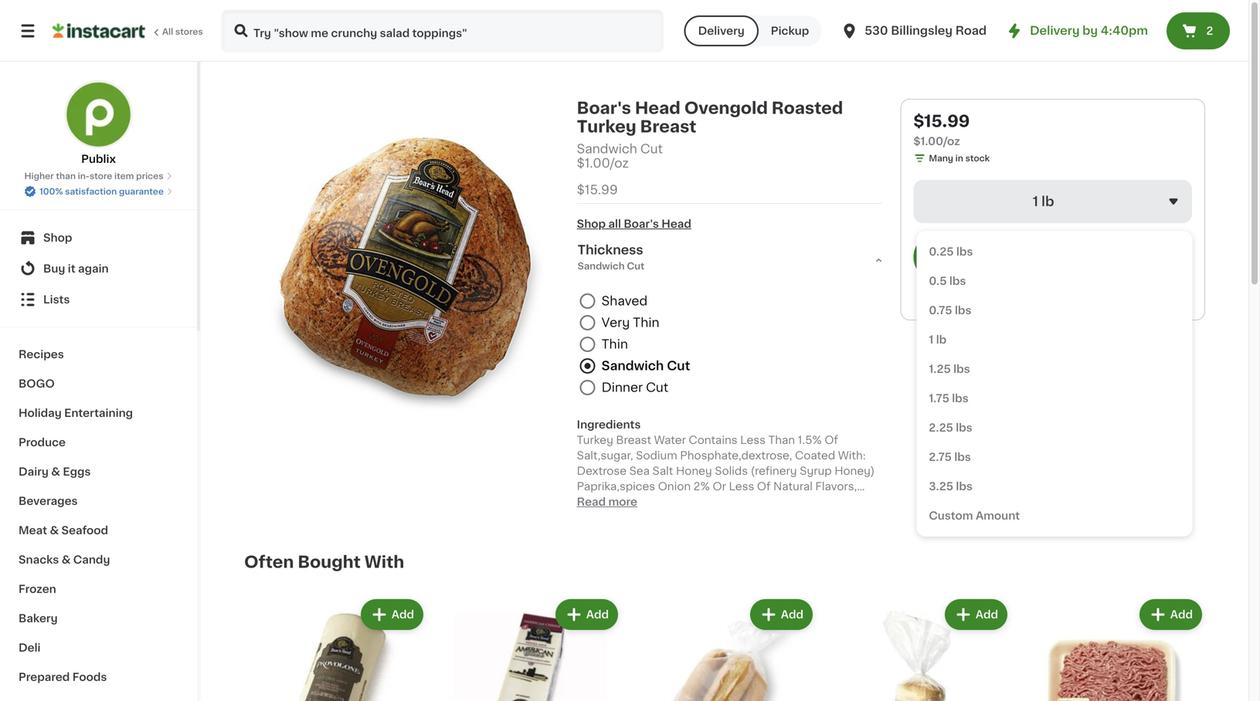 Task type: locate. For each thing, give the bounding box(es) containing it.
higher
[[24, 172, 54, 180]]

product group
[[244, 597, 427, 702], [439, 597, 621, 702], [634, 597, 816, 702], [829, 597, 1011, 702], [1023, 597, 1206, 702]]

lists link
[[9, 284, 188, 315]]

0 vertical spatial 1 lb
[[1033, 195, 1055, 208]]

delivery left pickup
[[698, 26, 745, 36]]

0 vertical spatial 1
[[1033, 195, 1039, 208]]

delivery for delivery by 4:40pm
[[1030, 25, 1080, 36]]

1.75
[[929, 393, 950, 404]]

meat & seafood
[[19, 526, 108, 536]]

publix
[[81, 154, 116, 165]]

lbs for 3.25 lbs
[[956, 481, 973, 492]]

bakery
[[19, 614, 58, 624]]

5 add button from the left
[[1141, 601, 1201, 629]]

0 horizontal spatial $1.00/oz
[[577, 157, 629, 170]]

breast
[[640, 119, 697, 135], [616, 435, 652, 446]]

breast down head
[[640, 119, 697, 135]]

0 horizontal spatial thin
[[602, 339, 628, 351]]

cut down sandwich cut
[[646, 382, 669, 394]]

delivery by 4:40pm
[[1030, 25, 1148, 36]]

delivery
[[1030, 25, 1080, 36], [698, 26, 745, 36]]

1 lb
[[1033, 195, 1055, 208], [929, 335, 947, 345]]

1 vertical spatial $1.00/oz
[[577, 157, 629, 170]]

turkey down boar's
[[577, 119, 637, 135]]

beverages link
[[9, 487, 188, 516]]

1 horizontal spatial 1 lb
[[1033, 195, 1055, 208]]

& right meat
[[50, 526, 59, 536]]

2 horizontal spatial of
[[825, 435, 839, 446]]

delivery by 4:40pm link
[[1006, 22, 1148, 40]]

all
[[162, 27, 173, 36]]

cut for sandwich cut $1.00/oz
[[641, 143, 663, 155]]

2.75 lbs
[[929, 452, 971, 463]]

4:40pm
[[1101, 25, 1148, 36]]

1 horizontal spatial shop
[[577, 219, 606, 230]]

0 horizontal spatial lb
[[936, 335, 947, 345]]

lbs right "2.75"
[[955, 452, 971, 463]]

0 horizontal spatial shop
[[43, 233, 72, 243]]

3 add button from the left
[[752, 601, 812, 629]]

lbs for 2.75 lbs
[[955, 452, 971, 463]]

shop for shop
[[43, 233, 72, 243]]

sandwich up dinner cut
[[602, 360, 664, 373]]

shop for shop all boar's head
[[577, 219, 606, 230]]

deli
[[19, 643, 41, 654]]

3.25
[[929, 481, 954, 492]]

holiday entertaining
[[19, 408, 133, 419]]

all stores
[[162, 27, 203, 36]]

bogo
[[19, 379, 55, 390]]

$1.00/oz
[[914, 136, 960, 147], [577, 157, 629, 170]]

0 vertical spatial breast
[[640, 119, 697, 135]]

1 horizontal spatial lb
[[1042, 195, 1055, 208]]

thin down very
[[602, 339, 628, 351]]

buy it again
[[43, 264, 109, 274]]

list box
[[917, 231, 1193, 537]]

water
[[654, 435, 686, 446]]

1 vertical spatial less
[[729, 482, 755, 492]]

lbs for 0.75 lbs
[[955, 305, 972, 316]]

produce
[[19, 437, 66, 448]]

add button for 5th the "product" group from right
[[362, 601, 422, 629]]

shop up buy
[[43, 233, 72, 243]]

0 horizontal spatial 1
[[929, 335, 934, 345]]

again
[[78, 264, 109, 274]]

delivery button
[[684, 15, 759, 46]]

0 vertical spatial $15.99
[[914, 113, 970, 129]]

lbs for 2.25 lbs
[[956, 423, 973, 434]]

1 vertical spatial turkey
[[577, 435, 614, 446]]

$1.00/oz up many
[[914, 136, 960, 147]]

5 add from the left
[[1171, 610, 1193, 621]]

1.25
[[929, 364, 951, 375]]

1 vertical spatial cut
[[667, 360, 690, 373]]

lbs right 2.25
[[956, 423, 973, 434]]

shop left all
[[577, 219, 606, 230]]

2 add button from the left
[[557, 601, 617, 629]]

$1.00/oz inside sandwich cut $1.00/oz
[[577, 157, 629, 170]]

sandwich cut $1.00/oz
[[577, 143, 663, 170]]

0 horizontal spatial $15.99
[[577, 184, 618, 196]]

lb
[[1042, 195, 1055, 208], [936, 335, 947, 345]]

1 vertical spatial &
[[50, 526, 59, 536]]

coated
[[795, 451, 836, 462]]

0 vertical spatial lb
[[1042, 195, 1055, 208]]

0 vertical spatial &
[[51, 467, 60, 478]]

0 vertical spatial cut
[[641, 143, 663, 155]]

0 vertical spatial of
[[825, 435, 839, 446]]

frozen
[[19, 584, 56, 595]]

cut down head
[[641, 143, 663, 155]]

0 vertical spatial thin
[[633, 317, 660, 329]]

1 vertical spatial 1
[[929, 335, 934, 345]]

prepared foods link
[[9, 663, 188, 692]]

lbs for 0.25 lbs
[[957, 247, 973, 257]]

& left eggs
[[51, 467, 60, 478]]

1 vertical spatial thin
[[602, 339, 628, 351]]

2 vertical spatial cut
[[646, 382, 669, 394]]

bogo link
[[9, 369, 188, 399]]

lbs right 1.75
[[952, 393, 969, 404]]

lbs right 0.25
[[957, 247, 973, 257]]

0.5
[[929, 276, 947, 287]]

1 vertical spatial 1 lb
[[929, 335, 947, 345]]

& left candy
[[62, 555, 71, 566]]

1 horizontal spatial of
[[757, 482, 771, 492]]

1 product group from the left
[[244, 597, 427, 702]]

1 vertical spatial $15.99
[[577, 184, 618, 196]]

1 turkey from the top
[[577, 119, 637, 135]]

store
[[90, 172, 112, 180]]

recipes link
[[9, 340, 188, 369]]

of down (refinery
[[757, 482, 771, 492]]

1 add button from the left
[[362, 601, 422, 629]]

natural
[[774, 482, 813, 492]]

sandwich down boar's
[[577, 143, 637, 155]]

2 vertical spatial of
[[640, 497, 654, 508]]

1 horizontal spatial $1.00/oz
[[914, 136, 960, 147]]

$1.00/oz inside $15.99 $1.00/oz
[[914, 136, 960, 147]]

lbs right 3.25
[[956, 481, 973, 492]]

add button for fourth the "product" group from right
[[557, 601, 617, 629]]

deli link
[[9, 634, 188, 663]]

1 horizontal spatial thin
[[633, 317, 660, 329]]

delivery inside 'button'
[[698, 26, 745, 36]]

head
[[635, 100, 681, 116]]

less
[[741, 435, 766, 446], [729, 482, 755, 492]]

with:
[[838, 451, 866, 462]]

2 vertical spatial &
[[62, 555, 71, 566]]

service type group
[[684, 15, 822, 46]]

1 horizontal spatial 1
[[1033, 195, 1039, 208]]

snacks & candy
[[19, 555, 110, 566]]

all stores link
[[53, 9, 204, 53]]

lbs down place
[[954, 364, 970, 375]]

1 vertical spatial sandwich
[[602, 360, 664, 373]]

holiday entertaining link
[[9, 399, 188, 428]]

often
[[244, 555, 294, 571]]

paprika
[[657, 497, 697, 508]]

2 button
[[1167, 12, 1230, 49]]

None search field
[[221, 9, 664, 53]]

thin
[[633, 317, 660, 329], [602, 339, 628, 351]]

lbs right 0.5 on the right of the page
[[950, 276, 966, 287]]

2 turkey from the top
[[577, 435, 614, 446]]

sandwich inside sandwich cut $1.00/oz
[[577, 143, 637, 155]]

1 vertical spatial breast
[[616, 435, 652, 446]]

0 horizontal spatial 1 lb
[[929, 335, 947, 345]]

1 horizontal spatial delivery
[[1030, 25, 1080, 36]]

0.25 lbs
[[929, 247, 973, 257]]

0 vertical spatial shop
[[577, 219, 606, 230]]

$15.99 up many
[[914, 113, 970, 129]]

breast up sodium
[[616, 435, 652, 446]]

$15.99 up all
[[577, 184, 618, 196]]

honey
[[676, 466, 712, 477]]

0 vertical spatial $1.00/oz
[[914, 136, 960, 147]]

candy
[[73, 555, 110, 566]]

less up phosphate,dextrose,
[[741, 435, 766, 446]]

1 inside field
[[1033, 195, 1039, 208]]

of right more
[[640, 497, 654, 508]]

4 add from the left
[[976, 610, 999, 621]]

dinner cut
[[602, 382, 669, 394]]

2.75
[[929, 452, 952, 463]]

publix link
[[65, 80, 133, 167]]

of right '1.5%'
[[825, 435, 839, 446]]

cut inside sandwich cut $1.00/oz
[[641, 143, 663, 155]]

beverages
[[19, 496, 78, 507]]

3.25 lbs
[[929, 481, 973, 492]]

cut up dinner cut
[[667, 360, 690, 373]]

0 vertical spatial sandwich
[[577, 143, 637, 155]]

custom
[[929, 511, 973, 522]]

shop
[[577, 219, 606, 230], [43, 233, 72, 243]]

lbs right 0.75 at the top right of the page
[[955, 305, 972, 316]]

3 product group from the left
[[634, 597, 816, 702]]

list box containing 0.25 lbs
[[917, 231, 1193, 537]]

boar's head ovengold roasted turkey breast
[[577, 100, 843, 135]]

delivery left by
[[1030, 25, 1080, 36]]

add button for first the "product" group from right
[[1141, 601, 1201, 629]]

turkey up salt,sugar,
[[577, 435, 614, 446]]

turkey breast water contains less than 1.5% of salt,sugar, sodium phosphate,dextrose, coated with: dextrose sea salt honey solids (refinery syrup honey) paprika,spices onion 2% or less of natural flavors, extractives of paprika and turmeric.
[[577, 435, 875, 508]]

in-
[[78, 172, 90, 180]]

less up turmeric.
[[729, 482, 755, 492]]

of
[[825, 435, 839, 446], [757, 482, 771, 492], [640, 497, 654, 508]]

higher than in-store item prices
[[24, 172, 163, 180]]

1 vertical spatial of
[[757, 482, 771, 492]]

5 product group from the left
[[1023, 597, 1206, 702]]

4 product group from the left
[[829, 597, 1011, 702]]

0 vertical spatial turkey
[[577, 119, 637, 135]]

1 lb inside field
[[1033, 195, 1055, 208]]

thin right very
[[633, 317, 660, 329]]

1 lb field
[[914, 180, 1193, 223]]

boar's
[[624, 219, 659, 230]]

$1.00/oz down boar's
[[577, 157, 629, 170]]

cut for sandwich cut
[[667, 360, 690, 373]]

1 horizontal spatial $15.99
[[914, 113, 970, 129]]

shop all boar's head
[[577, 219, 692, 230]]

meat & seafood link
[[9, 516, 188, 546]]

0.25
[[929, 247, 954, 257]]

0 horizontal spatial delivery
[[698, 26, 745, 36]]

read more
[[577, 497, 638, 508]]

turkey
[[577, 119, 637, 135], [577, 435, 614, 446]]

many
[[929, 154, 954, 163]]

place your order with peace of mind.
[[954, 351, 1152, 362]]

4 add button from the left
[[947, 601, 1006, 629]]

1 vertical spatial shop
[[43, 233, 72, 243]]

add
[[392, 610, 414, 621], [586, 610, 609, 621], [781, 610, 804, 621], [976, 610, 999, 621], [1171, 610, 1193, 621]]



Task type: vqa. For each thing, say whether or not it's contained in the screenshot.
2.25
yes



Task type: describe. For each thing, give the bounding box(es) containing it.
often bought with
[[244, 555, 404, 571]]

more
[[609, 497, 638, 508]]

lists
[[43, 294, 70, 305]]

$15.99 $1.00/oz
[[914, 113, 970, 147]]

contains
[[689, 435, 738, 446]]

than
[[769, 435, 795, 446]]

breast inside turkey breast water contains less than 1.5% of salt,sugar, sodium phosphate,dextrose, coated with: dextrose sea salt honey solids (refinery syrup honey) paprika,spices onion 2% or less of natural flavors, extractives of paprika and turmeric.
[[616, 435, 652, 446]]

sodium
[[636, 451, 678, 462]]

item
[[114, 172, 134, 180]]

read
[[577, 497, 606, 508]]

1 add from the left
[[392, 610, 414, 621]]

than
[[56, 172, 76, 180]]

or
[[713, 482, 726, 492]]

phosphate,dextrose,
[[680, 451, 793, 462]]

lbs for 1.75 lbs
[[952, 393, 969, 404]]

lbs for 1.25 lbs
[[954, 364, 970, 375]]

turkey inside turkey breast water contains less than 1.5% of salt,sugar, sodium phosphate,dextrose, coated with: dextrose sea salt honey solids (refinery syrup honey) paprika,spices onion 2% or less of natural flavors, extractives of paprika and turmeric.
[[577, 435, 614, 446]]

2 product group from the left
[[439, 597, 621, 702]]

& for dairy
[[51, 467, 60, 478]]

lbs for 0.5 lbs
[[950, 276, 966, 287]]

by
[[1083, 25, 1098, 36]]

0.75 lbs
[[929, 305, 972, 316]]

save button
[[930, 291, 980, 311]]

add button for 3rd the "product" group from the right
[[752, 601, 812, 629]]

turmeric.
[[724, 497, 775, 508]]

$15.99 for $15.99
[[577, 184, 618, 196]]

1 vertical spatial lb
[[936, 335, 947, 345]]

billingsley
[[891, 25, 953, 36]]

breast inside boar's head ovengold roasted turkey breast
[[640, 119, 697, 135]]

delivery for delivery
[[698, 26, 745, 36]]

dextrose
[[577, 466, 627, 477]]

2.25
[[929, 423, 954, 434]]

sea
[[630, 466, 650, 477]]

road
[[956, 25, 987, 36]]

solids
[[715, 466, 748, 477]]

$15.99 for $15.99 $1.00/oz
[[914, 113, 970, 129]]

it
[[68, 264, 75, 274]]

satisfaction
[[65, 187, 117, 196]]

shaved
[[602, 295, 648, 308]]

buy it again link
[[9, 253, 188, 284]]

paprika,spices
[[577, 482, 655, 492]]

peace
[[1072, 351, 1106, 362]]

1 inside list box
[[929, 335, 934, 345]]

1.75 lbs
[[929, 393, 969, 404]]

pickup
[[771, 26, 809, 36]]

boar's
[[577, 100, 631, 116]]

very thin
[[602, 317, 660, 329]]

1 lb inside list box
[[929, 335, 947, 345]]

Search field
[[223, 11, 663, 51]]

sandwich cut
[[602, 360, 690, 373]]

flavors,
[[816, 482, 857, 492]]

entertaining
[[64, 408, 133, 419]]

0 horizontal spatial of
[[640, 497, 654, 508]]

2 add from the left
[[586, 610, 609, 621]]

prepared foods
[[19, 672, 107, 683]]

dairy & eggs link
[[9, 458, 188, 487]]

custom amount
[[929, 511, 1020, 522]]

honey)
[[835, 466, 875, 477]]

onion
[[658, 482, 691, 492]]

meat
[[19, 526, 47, 536]]

with
[[365, 555, 404, 571]]

bakery link
[[9, 604, 188, 634]]

& for snacks
[[62, 555, 71, 566]]

amount
[[976, 511, 1020, 522]]

extractives
[[577, 497, 638, 508]]

salt
[[653, 466, 673, 477]]

(refinery
[[751, 466, 797, 477]]

& for meat
[[50, 526, 59, 536]]

bought
[[298, 555, 361, 571]]

eggs
[[63, 467, 91, 478]]

publix logo image
[[65, 80, 133, 148]]

and
[[699, 497, 721, 508]]

3 add from the left
[[781, 610, 804, 621]]

read more button
[[577, 495, 638, 510]]

head
[[662, 219, 692, 230]]

all
[[609, 219, 621, 230]]

instacart logo image
[[53, 22, 145, 40]]

frozen link
[[9, 575, 188, 604]]

100% satisfaction guarantee
[[39, 187, 164, 196]]

add button for 4th the "product" group from left
[[947, 601, 1006, 629]]

seafood
[[61, 526, 108, 536]]

syrup
[[800, 466, 832, 477]]

pickup button
[[759, 15, 822, 46]]

in
[[956, 154, 964, 163]]

cut for dinner cut
[[646, 382, 669, 394]]

recipes
[[19, 349, 64, 360]]

prices
[[136, 172, 163, 180]]

with
[[1046, 351, 1069, 362]]

0.75
[[929, 305, 953, 316]]

0.5 lbs
[[929, 276, 966, 287]]

sandwich for sandwich cut $1.00/oz
[[577, 143, 637, 155]]

2
[[1207, 26, 1214, 36]]

lb inside 1 lb field
[[1042, 195, 1055, 208]]

ingredients
[[577, 420, 641, 431]]

2.25 lbs
[[929, 423, 973, 434]]

dairy
[[19, 467, 49, 478]]

your
[[987, 351, 1011, 362]]

turkey inside boar's head ovengold roasted turkey breast
[[577, 119, 637, 135]]

0 vertical spatial less
[[741, 435, 766, 446]]

boar's head ovengold roasted turkey breast image
[[257, 111, 559, 413]]

buy
[[43, 264, 65, 274]]

roasted
[[772, 100, 843, 116]]

530 billingsley road
[[865, 25, 987, 36]]

stores
[[175, 27, 203, 36]]

530 billingsley road button
[[840, 9, 987, 53]]

sandwich for sandwich cut
[[602, 360, 664, 373]]

many in stock
[[929, 154, 990, 163]]



